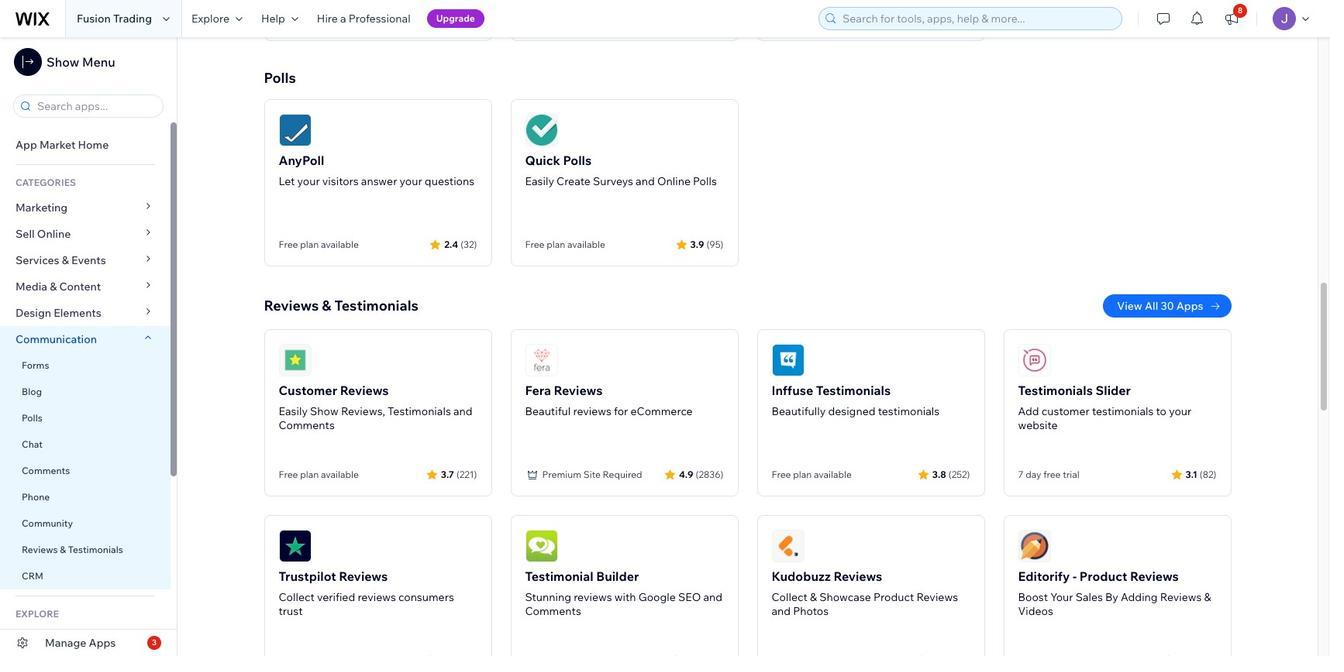 Task type: locate. For each thing, give the bounding box(es) containing it.
&
[[62, 253, 69, 267], [50, 280, 57, 294], [322, 297, 331, 315], [60, 544, 66, 556], [810, 591, 817, 605], [1204, 591, 1211, 605]]

your right to
[[1169, 405, 1192, 419]]

0 horizontal spatial collect
[[279, 591, 315, 605]]

comments inside testimonial builder stunning reviews with google seo and comments
[[525, 605, 581, 619]]

testimonials inside customer reviews easily show reviews, testimonials and comments
[[388, 405, 451, 419]]

beautiful
[[525, 405, 571, 419]]

market
[[39, 138, 75, 152]]

trial
[[1063, 469, 1079, 481]]

reviews for testimonial builder
[[574, 591, 612, 605]]

0 horizontal spatial show
[[47, 54, 79, 70]]

fusion trading
[[77, 12, 152, 26]]

product right showcase
[[874, 591, 914, 605]]

collect down the 'kudobuzz'
[[772, 591, 807, 605]]

free up trustpilot reviews logo
[[279, 469, 298, 481]]

videos
[[1018, 605, 1053, 619]]

show down "customer"
[[310, 405, 339, 419]]

polls up 3.9 (95)
[[693, 174, 717, 188]]

quick
[[525, 153, 560, 168]]

free plan available down beautifully
[[772, 469, 852, 481]]

hire a professional link
[[308, 0, 420, 37]]

adding
[[1121, 591, 1158, 605]]

comments down testimonial
[[525, 605, 581, 619]]

events
[[71, 253, 106, 267]]

1 horizontal spatial product
[[1079, 569, 1127, 584]]

1 horizontal spatial show
[[310, 405, 339, 419]]

show left menu
[[47, 54, 79, 70]]

(2836)
[[696, 469, 724, 480]]

kudobuzz
[[772, 569, 831, 584]]

home
[[78, 138, 109, 152]]

free plan available up trustpilot reviews logo
[[279, 469, 359, 481]]

‑
[[1073, 569, 1077, 584]]

let
[[279, 174, 295, 188]]

reviews left for
[[573, 405, 611, 419]]

1 vertical spatial product
[[874, 591, 914, 605]]

apps right the manage
[[89, 636, 116, 650]]

forms link
[[0, 353, 171, 379]]

1 vertical spatial apps
[[89, 636, 116, 650]]

reviews right "verified"
[[358, 591, 396, 605]]

anypoll let your visitors answer your questions
[[279, 153, 474, 188]]

testimonials inside sidebar element
[[68, 544, 123, 556]]

testimonials right designed
[[878, 405, 939, 419]]

1 vertical spatial reviews & testimonials
[[22, 544, 123, 556]]

2 horizontal spatial your
[[1169, 405, 1192, 419]]

0 horizontal spatial easily
[[279, 405, 308, 419]]

online
[[657, 174, 691, 188], [37, 227, 71, 241]]

your right answer
[[400, 174, 422, 188]]

free plan available for reviews
[[279, 469, 359, 481]]

professional
[[349, 12, 411, 26]]

3.7 (221)
[[441, 469, 477, 480]]

0 vertical spatial easily
[[525, 174, 554, 188]]

premium
[[542, 469, 581, 481]]

slider
[[1096, 383, 1131, 398]]

and right seo on the bottom
[[703, 591, 722, 605]]

easily inside quick polls easily create surveys and online polls
[[525, 174, 554, 188]]

0 horizontal spatial comments
[[22, 465, 70, 477]]

collect inside kudobuzz reviews collect & showcase product reviews and photos
[[772, 591, 807, 605]]

photos
[[793, 605, 829, 619]]

and left the photos
[[772, 605, 791, 619]]

0 vertical spatial show
[[47, 54, 79, 70]]

0 horizontal spatial product
[[874, 591, 914, 605]]

with
[[614, 591, 636, 605]]

2 collect from the left
[[772, 591, 807, 605]]

1 vertical spatial show
[[310, 405, 339, 419]]

phone
[[22, 491, 50, 503]]

forms
[[22, 360, 49, 371]]

testimonials inside the testimonials slider add customer testimonials to your website
[[1092, 405, 1154, 419]]

easily down quick
[[525, 174, 554, 188]]

show inside show menu button
[[47, 54, 79, 70]]

reviews,
[[341, 405, 385, 419]]

easily down "customer"
[[279, 405, 308, 419]]

easily for customer reviews
[[279, 405, 308, 419]]

8
[[1238, 5, 1243, 16]]

sell online link
[[0, 221, 171, 247]]

required
[[603, 469, 642, 481]]

polls link
[[0, 405, 171, 432]]

online up services & events
[[37, 227, 71, 241]]

trustpilot
[[279, 569, 336, 584]]

collect down trustpilot
[[279, 591, 315, 605]]

and up (221)
[[453, 405, 472, 419]]

testimonials inside inffuse testimonials beautifully designed testimonials
[[878, 405, 939, 419]]

free plan available for let
[[279, 239, 359, 250]]

available down reviews,
[[321, 469, 359, 481]]

hire a professional
[[317, 12, 411, 26]]

reviews left with
[[574, 591, 612, 605]]

1 horizontal spatial comments
[[279, 419, 335, 432]]

0 horizontal spatial apps
[[89, 636, 116, 650]]

polls up "chat"
[[22, 412, 42, 424]]

0 horizontal spatial testimonials
[[878, 405, 939, 419]]

and inside testimonial builder stunning reviews with google seo and comments
[[703, 591, 722, 605]]

1 horizontal spatial easily
[[525, 174, 554, 188]]

designed
[[828, 405, 875, 419]]

available down "create"
[[567, 239, 605, 250]]

2 horizontal spatial comments
[[525, 605, 581, 619]]

2 testimonials from the left
[[1092, 405, 1154, 419]]

help button
[[252, 0, 308, 37]]

testimonials down slider
[[1092, 405, 1154, 419]]

reviews inside fera reviews beautiful reviews for ecommerce
[[554, 383, 603, 398]]

free right (32)
[[525, 239, 544, 250]]

reviews inside trustpilot reviews collect verified reviews consumers trust
[[339, 569, 388, 584]]

free plan available for polls
[[525, 239, 605, 250]]

free
[[1043, 469, 1061, 481]]

1 vertical spatial easily
[[279, 405, 308, 419]]

reviews & testimonials up 'customer reviews logo'
[[264, 297, 418, 315]]

show
[[47, 54, 79, 70], [310, 405, 339, 419]]

testimonials inside the testimonials slider add customer testimonials to your website
[[1018, 383, 1093, 398]]

1 testimonials from the left
[[878, 405, 939, 419]]

collect inside trustpilot reviews collect verified reviews consumers trust
[[279, 591, 315, 605]]

plan
[[300, 239, 319, 250], [547, 239, 565, 250], [300, 469, 319, 481], [793, 469, 812, 481]]

2 vertical spatial comments
[[525, 605, 581, 619]]

collect for trustpilot reviews
[[279, 591, 315, 605]]

testimonials slider add customer testimonials to your website
[[1018, 383, 1192, 432]]

4.9 (2836)
[[679, 469, 724, 480]]

0 vertical spatial online
[[657, 174, 691, 188]]

comments down "customer"
[[279, 419, 335, 432]]

1 vertical spatial comments
[[22, 465, 70, 477]]

blog link
[[0, 379, 171, 405]]

0 horizontal spatial reviews & testimonials
[[22, 544, 123, 556]]

app market home link
[[0, 132, 171, 158]]

7
[[1018, 469, 1024, 481]]

0 horizontal spatial online
[[37, 227, 71, 241]]

marketing link
[[0, 195, 171, 221]]

crm
[[22, 570, 43, 582]]

1 horizontal spatial online
[[657, 174, 691, 188]]

apps inside view all 30 apps link
[[1176, 299, 1203, 313]]

product up by
[[1079, 569, 1127, 584]]

a
[[340, 12, 346, 26]]

easily inside customer reviews easily show reviews, testimonials and comments
[[279, 405, 308, 419]]

available down designed
[[814, 469, 852, 481]]

showcase
[[819, 591, 871, 605]]

media
[[16, 280, 47, 294]]

0 vertical spatial apps
[[1176, 299, 1203, 313]]

app market home
[[16, 138, 109, 152]]

free plan available down visitors
[[279, 239, 359, 250]]

comments up phone at the bottom of page
[[22, 465, 70, 477]]

free
[[279, 239, 298, 250], [525, 239, 544, 250], [279, 469, 298, 481], [772, 469, 791, 481]]

1 horizontal spatial apps
[[1176, 299, 1203, 313]]

free plan available
[[279, 239, 359, 250], [525, 239, 605, 250], [279, 469, 359, 481], [772, 469, 852, 481]]

explore
[[16, 608, 59, 620]]

polls inside sidebar element
[[22, 412, 42, 424]]

free plan available down "create"
[[525, 239, 605, 250]]

plan for polls
[[547, 239, 565, 250]]

collect for kudobuzz reviews
[[772, 591, 807, 605]]

free plan available for testimonials
[[772, 469, 852, 481]]

community
[[22, 518, 73, 529]]

hire
[[317, 12, 338, 26]]

free down beautifully
[[772, 469, 791, 481]]

reviews
[[573, 405, 611, 419], [358, 591, 396, 605], [574, 591, 612, 605]]

3.1
[[1185, 469, 1197, 480]]

sell online
[[16, 227, 71, 241]]

1 horizontal spatial collect
[[772, 591, 807, 605]]

product inside "editorify ‑ product reviews boost your sales by adding reviews & videos"
[[1079, 569, 1127, 584]]

1 horizontal spatial testimonials
[[1092, 405, 1154, 419]]

0 horizontal spatial your
[[297, 174, 320, 188]]

reviews & testimonials
[[264, 297, 418, 315], [22, 544, 123, 556]]

collect
[[279, 591, 315, 605], [772, 591, 807, 605]]

customer reviews easily show reviews, testimonials and comments
[[279, 383, 472, 432]]

reviews inside fera reviews beautiful reviews for ecommerce
[[573, 405, 611, 419]]

verified
[[317, 591, 355, 605]]

kudobuzz reviews collect & showcase product reviews and photos
[[772, 569, 958, 619]]

(252)
[[949, 469, 970, 480]]

reviews inside testimonial builder stunning reviews with google seo and comments
[[574, 591, 612, 605]]

and inside kudobuzz reviews collect & showcase product reviews and photos
[[772, 605, 791, 619]]

reviews & testimonials inside sidebar element
[[22, 544, 123, 556]]

day
[[1026, 469, 1041, 481]]

inffuse
[[772, 383, 813, 398]]

and
[[636, 174, 655, 188], [453, 405, 472, 419], [703, 591, 722, 605], [772, 605, 791, 619]]

polls up "create"
[[563, 153, 592, 168]]

free down let
[[279, 239, 298, 250]]

online right surveys
[[657, 174, 691, 188]]

your right let
[[297, 174, 320, 188]]

consumers
[[398, 591, 454, 605]]

1 vertical spatial online
[[37, 227, 71, 241]]

reviews & testimonials down community link
[[22, 544, 123, 556]]

crm link
[[0, 563, 171, 590]]

0 vertical spatial product
[[1079, 569, 1127, 584]]

1 collect from the left
[[279, 591, 315, 605]]

anypoll
[[279, 153, 324, 168]]

apps right "30" at top right
[[1176, 299, 1203, 313]]

beautifully
[[772, 405, 826, 419]]

categories
[[16, 177, 76, 188]]

testimonial builder logo image
[[525, 530, 558, 563]]

chat link
[[0, 432, 171, 458]]

0 vertical spatial comments
[[279, 419, 335, 432]]

available down visitors
[[321, 239, 359, 250]]

and right surveys
[[636, 174, 655, 188]]

your
[[297, 174, 320, 188], [400, 174, 422, 188], [1169, 405, 1192, 419]]

for
[[614, 405, 628, 419]]

testimonials
[[334, 297, 418, 315], [816, 383, 891, 398], [1018, 383, 1093, 398], [388, 405, 451, 419], [68, 544, 123, 556]]

0 vertical spatial reviews & testimonials
[[264, 297, 418, 315]]

reviews
[[264, 297, 319, 315], [340, 383, 389, 398], [554, 383, 603, 398], [22, 544, 58, 556], [339, 569, 388, 584], [834, 569, 882, 584], [1130, 569, 1179, 584], [916, 591, 958, 605], [1160, 591, 1202, 605]]



Task type: describe. For each thing, give the bounding box(es) containing it.
by
[[1105, 591, 1118, 605]]

community link
[[0, 511, 171, 537]]

online inside quick polls easily create surveys and online polls
[[657, 174, 691, 188]]

plan for testimonials
[[793, 469, 812, 481]]

3.9 (95)
[[690, 238, 724, 250]]

to
[[1156, 405, 1167, 419]]

sales
[[1076, 591, 1103, 605]]

design elements
[[16, 306, 101, 320]]

content
[[59, 280, 101, 294]]

product inside kudobuzz reviews collect & showcase product reviews and photos
[[874, 591, 914, 605]]

and inside customer reviews easily show reviews, testimonials and comments
[[453, 405, 472, 419]]

fera reviews logo image
[[525, 344, 558, 377]]

available for polls
[[567, 239, 605, 250]]

inffuse testimonials logo image
[[772, 344, 804, 377]]

elements
[[54, 306, 101, 320]]

3.8 (252)
[[932, 469, 970, 480]]

reviews inside trustpilot reviews collect verified reviews consumers trust
[[358, 591, 396, 605]]

editorify ‑ product reviews logo image
[[1018, 530, 1051, 563]]

free for customer reviews
[[279, 469, 298, 481]]

testimonial builder stunning reviews with google seo and comments
[[525, 569, 722, 619]]

testimonials slider logo image
[[1018, 344, 1051, 377]]

Search for tools, apps, help & more... field
[[838, 8, 1117, 29]]

view
[[1117, 299, 1142, 313]]

show menu button
[[14, 48, 115, 76]]

testimonial
[[525, 569, 593, 584]]

marketing
[[16, 201, 68, 215]]

fusion
[[77, 12, 111, 26]]

trustpilot reviews collect verified reviews consumers trust
[[279, 569, 454, 619]]

kudobuzz reviews logo image
[[772, 530, 804, 563]]

view all 30 apps link
[[1103, 295, 1231, 318]]

site
[[583, 469, 601, 481]]

available for reviews
[[321, 469, 359, 481]]

design elements link
[[0, 300, 171, 326]]

ecommerce
[[631, 405, 693, 419]]

3.9
[[690, 238, 704, 250]]

apps inside sidebar element
[[89, 636, 116, 650]]

seo
[[678, 591, 701, 605]]

Search apps... field
[[33, 95, 158, 117]]

add
[[1018, 405, 1039, 419]]

trust
[[279, 605, 303, 619]]

polls up anypoll logo
[[264, 69, 296, 87]]

google
[[638, 591, 676, 605]]

7 day free trial
[[1018, 469, 1079, 481]]

testimonials for testimonials
[[878, 405, 939, 419]]

menu
[[82, 54, 115, 70]]

communication
[[16, 333, 99, 346]]

online inside sidebar element
[[37, 227, 71, 241]]

testimonials for slider
[[1092, 405, 1154, 419]]

sidebar element
[[0, 37, 177, 656]]

quick polls logo image
[[525, 114, 558, 146]]

help
[[261, 12, 285, 26]]

visitors
[[322, 174, 359, 188]]

& inside kudobuzz reviews collect & showcase product reviews and photos
[[810, 591, 817, 605]]

& inside "editorify ‑ product reviews boost your sales by adding reviews & videos"
[[1204, 591, 1211, 605]]

communication link
[[0, 326, 171, 353]]

boost
[[1018, 591, 1048, 605]]

phone link
[[0, 484, 171, 511]]

available for testimonials
[[814, 469, 852, 481]]

1 horizontal spatial reviews & testimonials
[[264, 297, 418, 315]]

builder
[[596, 569, 639, 584]]

editorify
[[1018, 569, 1070, 584]]

create
[[557, 174, 591, 188]]

customer reviews logo image
[[279, 344, 311, 377]]

free for inffuse testimonials
[[772, 469, 791, 481]]

all
[[1145, 299, 1158, 313]]

(32)
[[461, 238, 477, 250]]

customer
[[279, 383, 337, 398]]

reviews for fera reviews
[[573, 405, 611, 419]]

surveys
[[593, 174, 633, 188]]

website
[[1018, 419, 1058, 432]]

easily for quick polls
[[525, 174, 554, 188]]

(82)
[[1200, 469, 1216, 480]]

anypoll logo image
[[279, 114, 311, 146]]

explore
[[191, 12, 229, 26]]

upgrade
[[436, 12, 475, 24]]

your inside the testimonials slider add customer testimonials to your website
[[1169, 405, 1192, 419]]

free for quick polls
[[525, 239, 544, 250]]

sell
[[16, 227, 35, 241]]

view all 30 apps
[[1117, 299, 1203, 313]]

3.7
[[441, 469, 454, 480]]

comments inside customer reviews easily show reviews, testimonials and comments
[[279, 419, 335, 432]]

plan for reviews
[[300, 469, 319, 481]]

reviews inside sidebar element
[[22, 544, 58, 556]]

reviews & testimonials link
[[0, 537, 171, 563]]

manage apps
[[45, 636, 116, 650]]

quick polls easily create surveys and online polls
[[525, 153, 717, 188]]

stunning
[[525, 591, 571, 605]]

reviews inside customer reviews easily show reviews, testimonials and comments
[[340, 383, 389, 398]]

and inside quick polls easily create surveys and online polls
[[636, 174, 655, 188]]

inffuse testimonials beautifully designed testimonials
[[772, 383, 939, 419]]

(95)
[[706, 238, 724, 250]]

show menu
[[47, 54, 115, 70]]

fera
[[525, 383, 551, 398]]

3.8
[[932, 469, 946, 480]]

free for anypoll
[[279, 239, 298, 250]]

customer
[[1042, 405, 1090, 419]]

30
[[1161, 299, 1174, 313]]

(221)
[[456, 469, 477, 480]]

editorify ‑ product reviews boost your sales by adding reviews & videos
[[1018, 569, 1211, 619]]

plan for let
[[300, 239, 319, 250]]

2.4 (32)
[[444, 238, 477, 250]]

trustpilot reviews logo image
[[279, 530, 311, 563]]

design
[[16, 306, 51, 320]]

1 horizontal spatial your
[[400, 174, 422, 188]]

comments inside sidebar element
[[22, 465, 70, 477]]

services & events
[[16, 253, 106, 267]]

comments link
[[0, 458, 171, 484]]

show inside customer reviews easily show reviews, testimonials and comments
[[310, 405, 339, 419]]

available for let
[[321, 239, 359, 250]]

manage
[[45, 636, 86, 650]]

testimonials inside inffuse testimonials beautifully designed testimonials
[[816, 383, 891, 398]]



Task type: vqa. For each thing, say whether or not it's contained in the screenshot.
Marketing LINK
yes



